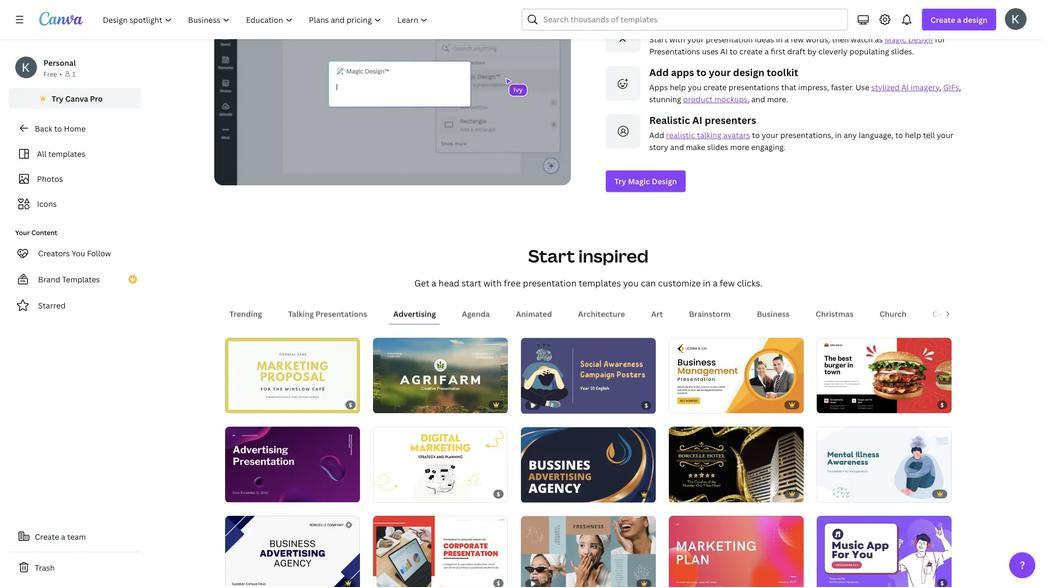 Task type: locate. For each thing, give the bounding box(es) containing it.
free •
[[44, 69, 62, 78]]

, inside , stunning
[[960, 82, 962, 92]]

presentations for for presentations uses ai to create a first draft by cleverly populating slides.
[[650, 46, 701, 56]]

1 for illustrative mental illness awareness presentation 'image' at the right of page
[[825, 490, 828, 498]]

1 horizontal spatial 1 of 11
[[677, 490, 698, 498]]

1 horizontal spatial few
[[791, 34, 805, 45]]

1 horizontal spatial help
[[906, 130, 922, 140]]

few
[[791, 34, 805, 45], [720, 277, 735, 289]]

in
[[777, 34, 783, 45], [836, 130, 842, 140], [703, 277, 711, 289]]

1 vertical spatial free
[[504, 277, 521, 289]]

1 horizontal spatial design
[[909, 34, 934, 45]]

0 horizontal spatial design
[[734, 66, 765, 79]]

0 horizontal spatial 1 of 11 link
[[373, 427, 508, 503]]

0 horizontal spatial create
[[704, 82, 727, 92]]

with right start
[[484, 277, 502, 289]]

0 vertical spatial magic
[[885, 34, 907, 45]]

starred link
[[9, 295, 142, 317]]

free
[[770, 18, 789, 31], [504, 277, 521, 289]]

1 horizontal spatial ,
[[940, 82, 942, 92]]

white and orange modern business management presentation image
[[669, 338, 804, 414]]

apps
[[650, 82, 669, 92]]

create left the team
[[35, 532, 59, 542]]

1 vertical spatial presentation
[[523, 277, 577, 289]]

trash
[[35, 563, 55, 573]]

blue and white modern business advertising presentation image
[[225, 516, 360, 588]]

1 of 10 for yellow and white photo marketing proposal presentation at the left of the page
[[233, 401, 255, 409]]

0 vertical spatial presentations
[[650, 46, 701, 56]]

0 vertical spatial templates
[[48, 149, 85, 159]]

1 11 from the left
[[395, 490, 402, 498]]

1 of 15
[[381, 401, 402, 409], [233, 490, 254, 498], [233, 580, 254, 587], [677, 580, 698, 587], [825, 580, 846, 587]]

0 horizontal spatial presentations
[[316, 308, 367, 319]]

1 of 15 for 1 of 15
[[233, 580, 254, 587]]

1 of 15 for 1 of 11
[[677, 580, 698, 587]]

1 vertical spatial and
[[671, 142, 685, 152]]

create down ideas
[[740, 46, 763, 56]]

design up product mockups , and more.
[[734, 66, 765, 79]]

start for start with your presentation ideas in a few words, then watch as magic design
[[650, 34, 668, 45]]

create a design
[[931, 14, 988, 25]]

to your presentations, in any language, to help tell your story and make slides more engaging.
[[650, 130, 954, 152]]

presentations up then
[[804, 18, 870, 31]]

0 horizontal spatial templates
[[48, 149, 85, 159]]

magic up slides.
[[885, 34, 907, 45]]

, stunning
[[650, 82, 962, 104]]

storytelling
[[689, 18, 744, 31]]

draft
[[788, 46, 806, 56]]

create
[[931, 14, 956, 25], [35, 532, 59, 542]]

few up the draft
[[791, 34, 805, 45]]

1 for the green yellow modern farming presentation 16:9 image
[[381, 401, 384, 409]]

use
[[856, 82, 870, 92]]

photos link
[[15, 169, 135, 189]]

0 horizontal spatial 1 of 11
[[381, 490, 402, 498]]

, right imagery
[[960, 82, 962, 92]]

1 vertical spatial presentations
[[729, 82, 780, 92]]

0 horizontal spatial free
[[504, 277, 521, 289]]

purple pink gradient illustrated music app presentation 16:9 image
[[817, 516, 952, 588]]

of for purple and white modern advertising presentation image
[[238, 490, 246, 498]]

slides.
[[892, 46, 915, 56]]

1 vertical spatial design
[[652, 176, 678, 187]]

design left kendall parks image at the right top
[[964, 14, 988, 25]]

more
[[731, 142, 750, 152]]

2 1 of 11 from the left
[[677, 490, 698, 498]]

1 vertical spatial few
[[720, 277, 735, 289]]

create up for
[[931, 14, 956, 25]]

1 vertical spatial create
[[704, 82, 727, 92]]

0 horizontal spatial 11
[[395, 490, 402, 498]]

start with your presentation ideas in a few words, then watch as magic design
[[650, 34, 934, 45]]

magic down story
[[629, 176, 650, 187]]

0 vertical spatial you
[[688, 82, 702, 92]]

1 vertical spatial try
[[615, 176, 627, 187]]

presentations,
[[781, 130, 834, 140]]

None search field
[[522, 9, 849, 30]]

create up product mockups link on the top of page
[[704, 82, 727, 92]]

to right back
[[54, 123, 62, 134]]

all
[[37, 149, 47, 159]]

add up apps
[[650, 66, 669, 79]]

try magic design link
[[606, 171, 686, 192]]

your up engaging.
[[762, 130, 779, 140]]

0 horizontal spatial create
[[35, 532, 59, 542]]

0 horizontal spatial you
[[624, 277, 639, 289]]

1 1 of 11 from the left
[[381, 490, 402, 498]]

gold black modern elegant hotel presentation image
[[669, 427, 804, 503]]

11
[[395, 490, 402, 498], [691, 490, 698, 498]]

of for illustrative mental illness awareness presentation 'image' at the right of page
[[830, 490, 838, 498]]

christmas
[[816, 308, 854, 319]]

presentation up animated
[[523, 277, 577, 289]]

try inside button
[[52, 93, 63, 104]]

0 vertical spatial free
[[770, 18, 789, 31]]

1 horizontal spatial create
[[931, 14, 956, 25]]

0 vertical spatial add
[[650, 66, 669, 79]]

ai up add realistic talking avatars
[[693, 114, 703, 127]]

1 horizontal spatial free
[[770, 18, 789, 31]]

1 vertical spatial add
[[650, 130, 665, 140]]

create for create a team
[[35, 532, 59, 542]]

0 horizontal spatial ,
[[748, 94, 750, 104]]

start up get a head start with free presentation templates you can customize in a few clicks.
[[529, 244, 575, 268]]

0 horizontal spatial in
[[703, 277, 711, 289]]

create
[[740, 46, 763, 56], [704, 82, 727, 92]]

1 horizontal spatial 11
[[691, 490, 698, 498]]

add for add apps to your design toolkit
[[650, 66, 669, 79]]

1 add from the top
[[650, 66, 669, 79]]

0 vertical spatial presentation
[[706, 34, 754, 45]]

and
[[752, 94, 766, 104], [671, 142, 685, 152]]

team
[[67, 532, 86, 542]]

$
[[349, 402, 353, 409], [941, 402, 945, 409], [645, 402, 649, 409], [497, 491, 501, 498], [497, 580, 501, 587], [941, 580, 945, 587]]

0 vertical spatial try
[[52, 93, 63, 104]]

1 of 11 for 15
[[677, 490, 698, 498]]

add up story
[[650, 130, 665, 140]]

create inside button
[[35, 532, 59, 542]]

your up uses
[[688, 34, 705, 45]]

1 of 15 link
[[373, 338, 508, 414], [225, 427, 360, 503], [225, 516, 360, 588], [669, 516, 804, 588], [817, 516, 952, 588]]

0 vertical spatial start
[[650, 34, 668, 45]]

presentations right "talking"
[[316, 308, 367, 319]]

for presentations uses ai to create a first draft by cleverly populating slides.
[[650, 34, 946, 56]]

of for red modern burger food presentation image
[[830, 401, 838, 409]]

presentations inside button
[[316, 308, 367, 319]]

2 add from the top
[[650, 130, 665, 140]]

with down 'magical' in the top of the page
[[670, 34, 686, 45]]

0 vertical spatial and
[[752, 94, 766, 104]]

0 vertical spatial create
[[740, 46, 763, 56]]

2 vertical spatial with
[[484, 277, 502, 289]]

1 horizontal spatial templates
[[579, 277, 622, 289]]

10 for red modern corporate presentation image
[[395, 580, 403, 587]]

1 of 15 link for 1 of 10
[[817, 516, 952, 588]]

presentation down storytelling
[[706, 34, 754, 45]]

15 for 1 of 11
[[691, 580, 698, 587]]

2 vertical spatial in
[[703, 277, 711, 289]]

1 vertical spatial in
[[836, 130, 842, 140]]

1 horizontal spatial try
[[615, 176, 627, 187]]

you
[[688, 82, 702, 92], [624, 277, 639, 289]]

try left the canva
[[52, 93, 63, 104]]

a inside dropdown button
[[958, 14, 962, 25]]

, up presenters
[[748, 94, 750, 104]]

0 horizontal spatial try
[[52, 93, 63, 104]]

0 vertical spatial create
[[931, 14, 956, 25]]

red modern corporate presentation image
[[373, 516, 508, 588]]

avatars
[[724, 130, 751, 140]]

and left more.
[[752, 94, 766, 104]]

and down realistic
[[671, 142, 685, 152]]

try down realistic ai presenters image
[[615, 176, 627, 187]]

0 horizontal spatial and
[[671, 142, 685, 152]]

0 vertical spatial with
[[747, 18, 768, 31]]

words,
[[806, 34, 831, 45]]

follow
[[87, 248, 111, 259]]

1 of 11 link for 1 of 10
[[669, 427, 804, 503]]

realistic
[[650, 114, 691, 127]]

language,
[[859, 130, 894, 140]]

magical storytelling with free ai presentations image
[[606, 18, 641, 53]]

with up ideas
[[747, 18, 768, 31]]

kendall parks image
[[1006, 8, 1028, 30]]

design
[[909, 34, 934, 45], [652, 176, 678, 187]]

product mockups , and more.
[[684, 94, 791, 104]]

make
[[687, 142, 706, 152]]

apps help you create presentations that impress, faster. use stylized ai imagery , gifs
[[650, 82, 960, 92]]

0 horizontal spatial presentation
[[523, 277, 577, 289]]

2 horizontal spatial in
[[836, 130, 842, 140]]

brainstorm
[[690, 308, 731, 319]]

with
[[747, 18, 768, 31], [670, 34, 686, 45], [484, 277, 502, 289]]

blue and gold modern business advertising agency presentation image
[[521, 427, 656, 503]]

in right customize on the top
[[703, 277, 711, 289]]

creators you follow
[[38, 248, 111, 259]]

presentations up product mockups , and more.
[[729, 82, 780, 92]]

you up product
[[688, 82, 702, 92]]

1 1 of 11 link from the left
[[373, 427, 508, 503]]

1 of 10 for red modern burger food presentation image
[[825, 401, 847, 409]]

agenda button
[[458, 303, 495, 324]]

presentations up apps
[[650, 46, 701, 56]]

to up add apps to your design toolkit at the top of the page
[[730, 46, 738, 56]]

a inside button
[[61, 532, 65, 542]]

1 vertical spatial presentations
[[316, 308, 367, 319]]

1 horizontal spatial with
[[670, 34, 686, 45]]

agenda
[[462, 308, 490, 319]]

create a team button
[[9, 526, 142, 548]]

few left clicks.
[[720, 277, 735, 289]]

1 horizontal spatial create
[[740, 46, 763, 56]]

1 for red modern burger food presentation image
[[825, 401, 828, 409]]

templates down start inspired
[[579, 277, 622, 289]]

create inside for presentations uses ai to create a first draft by cleverly populating slides.
[[740, 46, 763, 56]]

to up engaging.
[[753, 130, 760, 140]]

1 of 11 link for 1 of 15
[[373, 427, 508, 503]]

1 of 10
[[233, 401, 255, 409], [677, 401, 699, 409], [825, 401, 847, 409], [825, 490, 847, 498], [529, 491, 551, 498], [381, 580, 403, 587]]

start down 'magical' in the top of the page
[[650, 34, 668, 45]]

start inspired
[[529, 244, 649, 268]]

art button
[[647, 303, 668, 324]]

imagery
[[911, 82, 940, 92]]

of for yellow & black abstract digital marketing presentation image
[[386, 490, 394, 498]]

mockups
[[715, 94, 748, 104]]

in up first
[[777, 34, 783, 45]]

illustrative mental illness awareness presentation image
[[817, 427, 952, 503]]

create inside dropdown button
[[931, 14, 956, 25]]

1 horizontal spatial presentations
[[804, 18, 870, 31]]

realistic talking avatars link
[[667, 130, 751, 140]]

15
[[395, 401, 402, 409], [247, 490, 254, 498], [247, 580, 254, 587], [691, 580, 698, 587], [840, 580, 846, 587]]

1
[[72, 69, 76, 78], [233, 401, 236, 409], [381, 401, 384, 409], [677, 401, 680, 409], [825, 401, 828, 409], [233, 490, 236, 498], [381, 490, 384, 498], [677, 490, 680, 498], [825, 490, 828, 498], [529, 491, 532, 498], [233, 580, 236, 587], [381, 580, 384, 587], [677, 580, 680, 587], [825, 580, 828, 587]]

you left can
[[624, 277, 639, 289]]

design left for
[[909, 34, 934, 45]]

1 horizontal spatial presentations
[[650, 46, 701, 56]]

0 horizontal spatial with
[[484, 277, 502, 289]]

realistic ai presenters
[[650, 114, 757, 127]]

help down apps
[[670, 82, 687, 92]]

yellow & black abstract digital marketing presentation image
[[373, 427, 508, 503]]

1 for red modern corporate presentation image
[[381, 580, 384, 587]]

1 vertical spatial start
[[529, 244, 575, 268]]

try for try canva pro
[[52, 93, 63, 104]]

in left any
[[836, 130, 842, 140]]

of for gold black modern elegant hotel presentation image
[[682, 490, 690, 498]]

brand templates
[[38, 275, 100, 285]]

0 vertical spatial in
[[777, 34, 783, 45]]

of for blue and gold modern business advertising agency presentation image
[[534, 491, 542, 498]]

1 of 15 link for 1 of 15
[[225, 516, 360, 588]]

1 horizontal spatial design
[[964, 14, 988, 25]]

story
[[650, 142, 669, 152]]

free up animated button
[[504, 277, 521, 289]]

2 1 of 11 link from the left
[[669, 427, 804, 503]]

, left gifs link
[[940, 82, 942, 92]]

1 vertical spatial help
[[906, 130, 922, 140]]

1 horizontal spatial start
[[650, 34, 668, 45]]

to right language,
[[896, 130, 904, 140]]

any
[[844, 130, 858, 140]]

1 horizontal spatial presentation
[[706, 34, 754, 45]]

0 horizontal spatial magic
[[629, 176, 650, 187]]

2 horizontal spatial ,
[[960, 82, 962, 92]]

design down story
[[652, 176, 678, 187]]

of for white and orange modern business management presentation image
[[682, 401, 690, 409]]

add
[[650, 66, 669, 79], [650, 130, 665, 140]]

free
[[44, 69, 57, 78]]

1 horizontal spatial 1 of 11 link
[[669, 427, 804, 503]]

help left tell
[[906, 130, 922, 140]]

icons
[[37, 199, 57, 209]]

1 for yellow and white photo marketing proposal presentation at the left of the page
[[233, 401, 236, 409]]

yellow and white photo marketing proposal presentation image
[[225, 338, 360, 414]]

create for create a design
[[931, 14, 956, 25]]

0 vertical spatial help
[[670, 82, 687, 92]]

ai right uses
[[721, 46, 728, 56]]

0 horizontal spatial presentations
[[729, 82, 780, 92]]

product
[[684, 94, 713, 104]]

get a head start with free presentation templates you can customize in a few clicks.
[[415, 277, 763, 289]]

add realistic talking avatars
[[650, 130, 751, 140]]

templates right all at the top of page
[[48, 149, 85, 159]]

2 11 from the left
[[691, 490, 698, 498]]

free up start with your presentation ideas in a few words, then watch as magic design
[[770, 18, 789, 31]]

help inside 'to your presentations, in any language, to help tell your story and make slides more engaging.'
[[906, 130, 922, 140]]

10 for illustrative mental illness awareness presentation 'image' at the right of page
[[840, 490, 847, 498]]

1 of 10 for red modern corporate presentation image
[[381, 580, 403, 587]]

$ for yellow & black abstract digital marketing presentation image
[[497, 491, 501, 498]]

2 horizontal spatial with
[[747, 18, 768, 31]]

red modern burger food presentation image
[[817, 338, 952, 414]]

apps
[[672, 66, 695, 79]]

Search search field
[[544, 9, 842, 30]]

talking presentations
[[288, 308, 367, 319]]

try
[[52, 93, 63, 104], [615, 176, 627, 187]]

your content
[[15, 228, 57, 237]]

1 of 10 link
[[225, 338, 360, 414], [669, 338, 804, 414], [817, 338, 952, 414], [817, 427, 952, 503], [521, 427, 656, 503], [373, 516, 508, 588]]

presentations inside for presentations uses ai to create a first draft by cleverly populating slides.
[[650, 46, 701, 56]]

0 vertical spatial design
[[964, 14, 988, 25]]

1 vertical spatial create
[[35, 532, 59, 542]]

0 horizontal spatial start
[[529, 244, 575, 268]]



Task type: vqa. For each thing, say whether or not it's contained in the screenshot.
Animated button at the bottom
yes



Task type: describe. For each thing, give the bounding box(es) containing it.
1 for blue and gold modern business advertising agency presentation image
[[529, 491, 532, 498]]

watch
[[851, 34, 874, 45]]

1 horizontal spatial you
[[688, 82, 702, 92]]

as
[[875, 34, 884, 45]]

of for the green yellow modern farming presentation 16:9 image
[[386, 401, 394, 409]]

ai up start with your presentation ideas in a few words, then watch as magic design
[[791, 18, 801, 31]]

uses
[[703, 46, 719, 56]]

art
[[652, 308, 664, 319]]

1 for white and orange modern business management presentation image
[[677, 401, 680, 409]]

1 vertical spatial you
[[624, 277, 639, 289]]

1 for red and orange geometric marketing plan presentation image
[[677, 580, 680, 587]]

1 of 10 for white and orange modern business management presentation image
[[677, 401, 699, 409]]

ai inside for presentations uses ai to create a first draft by cleverly populating slides.
[[721, 46, 728, 56]]

gifs
[[944, 82, 960, 92]]

1 for purple and white modern advertising presentation image
[[233, 490, 236, 498]]

trending
[[230, 308, 262, 319]]

red and orange geometric marketing plan presentation image
[[669, 516, 804, 588]]

10 for white and orange modern business management presentation image
[[691, 401, 699, 409]]

1 horizontal spatial magic
[[885, 34, 907, 45]]

0 horizontal spatial few
[[720, 277, 735, 289]]

of for yellow and white photo marketing proposal presentation at the left of the page
[[238, 401, 246, 409]]

$ for red modern corporate presentation image
[[497, 580, 501, 587]]

$ for red modern burger food presentation image
[[941, 402, 945, 409]]

presenters
[[705, 114, 757, 127]]

animated button
[[512, 303, 557, 324]]

toolkit
[[767, 66, 799, 79]]

add apps to your design toolkit
[[650, 66, 799, 79]]

all templates link
[[15, 144, 135, 164]]

add for add realistic talking avatars
[[650, 130, 665, 140]]

back to home
[[35, 123, 86, 134]]

green yellow modern farming presentation 16:9 image
[[373, 338, 508, 414]]

0 horizontal spatial design
[[652, 176, 678, 187]]

personal
[[44, 57, 76, 68]]

home
[[64, 123, 86, 134]]

try for try magic design
[[615, 176, 627, 187]]

can
[[641, 277, 656, 289]]

10 for red modern burger food presentation image
[[840, 401, 847, 409]]

advertising
[[394, 308, 436, 319]]

1 horizontal spatial and
[[752, 94, 766, 104]]

11 for 15
[[395, 490, 402, 498]]

1 of 10 for blue and gold modern business advertising agency presentation image
[[529, 491, 551, 498]]

start for start inspired
[[529, 244, 575, 268]]

business button
[[753, 303, 795, 324]]

talking
[[288, 308, 314, 319]]

icons link
[[15, 194, 135, 214]]

ai right stylized
[[902, 82, 910, 92]]

business
[[758, 308, 790, 319]]

of for red modern corporate presentation image
[[386, 580, 394, 587]]

0 horizontal spatial help
[[670, 82, 687, 92]]

you
[[72, 248, 85, 259]]

magic design link
[[885, 34, 934, 45]]

1 vertical spatial templates
[[579, 277, 622, 289]]

1 vertical spatial magic
[[629, 176, 650, 187]]

ideas
[[755, 34, 775, 45]]

back to home link
[[9, 118, 142, 139]]

and inside 'to your presentations, in any language, to help tell your story and make slides more engaging.'
[[671, 142, 685, 152]]

of for "blue and white modern business advertising presentation" image
[[238, 580, 246, 587]]

back
[[35, 123, 52, 134]]

company button
[[929, 303, 973, 324]]

church button
[[876, 303, 912, 324]]

head
[[439, 277, 460, 289]]

for
[[936, 34, 946, 45]]

your
[[15, 228, 30, 237]]

brand templates link
[[9, 269, 142, 291]]

then
[[833, 34, 850, 45]]

stunning
[[650, 94, 682, 104]]

gifs link
[[944, 82, 960, 92]]

talking
[[698, 130, 722, 140]]

start
[[462, 277, 482, 289]]

15 for 1 of 10
[[840, 580, 846, 587]]

realistic ai presenters image
[[606, 114, 641, 149]]

advertising button
[[389, 303, 441, 324]]

stylized
[[872, 82, 900, 92]]

1 for gold black modern elegant hotel presentation image
[[677, 490, 680, 498]]

15 for 1 of 15
[[247, 580, 254, 587]]

creators you follow link
[[9, 243, 142, 265]]

to inside for presentations uses ai to create a first draft by cleverly populating slides.
[[730, 46, 738, 56]]

create a team
[[35, 532, 86, 542]]

of for purple pink gradient illustrated music app presentation 16:9 image
[[830, 580, 838, 587]]

create a design button
[[923, 9, 997, 30]]

by
[[808, 46, 817, 56]]

more.
[[768, 94, 789, 104]]

content
[[31, 228, 57, 237]]

cleverly
[[819, 46, 848, 56]]

add apps to your design toolkit image
[[606, 66, 641, 101]]

templates
[[62, 275, 100, 285]]

1 for purple pink gradient illustrated music app presentation 16:9 image
[[825, 580, 828, 587]]

photos
[[37, 174, 63, 184]]

0 vertical spatial presentations
[[804, 18, 870, 31]]

stylized ai imagery link
[[872, 82, 940, 92]]

to right apps
[[697, 66, 707, 79]]

try canva pro button
[[9, 88, 142, 109]]

1 of 15 link for 1 of 11
[[669, 516, 804, 588]]

a inside for presentations uses ai to create a first draft by cleverly populating slides.
[[765, 46, 769, 56]]

magical
[[650, 18, 687, 31]]

engaging.
[[752, 142, 786, 152]]

1 of 11 for 10
[[381, 490, 402, 498]]

in inside 'to your presentations, in any language, to help tell your story and make slides more engaging.'
[[836, 130, 842, 140]]

your down uses
[[709, 66, 731, 79]]

1 of 15 for 1 of 10
[[825, 580, 846, 587]]

purple and white modern advertising presentation image
[[225, 427, 360, 503]]

1 for "blue and white modern business advertising presentation" image
[[233, 580, 236, 587]]

1 vertical spatial design
[[734, 66, 765, 79]]

brand
[[38, 275, 60, 285]]

that
[[782, 82, 797, 92]]

0 vertical spatial few
[[791, 34, 805, 45]]

try canva pro
[[52, 93, 103, 104]]

slides
[[708, 142, 729, 152]]

church
[[880, 308, 907, 319]]

talking presentations button
[[284, 303, 372, 324]]

realistic
[[667, 130, 696, 140]]

architecture
[[579, 308, 626, 319]]

top level navigation element
[[96, 9, 437, 30]]

presentations for talking presentations
[[316, 308, 367, 319]]

11 for 10
[[691, 490, 698, 498]]

10 for yellow and white photo marketing proposal presentation at the left of the page
[[247, 401, 255, 409]]

$ for purple pink gradient illustrated music app presentation 16:9 image
[[941, 580, 945, 587]]

get
[[415, 277, 430, 289]]

pro
[[90, 93, 103, 104]]

1 vertical spatial with
[[670, 34, 686, 45]]

•
[[59, 69, 62, 78]]

1 of 10 for illustrative mental illness awareness presentation 'image' at the right of page
[[825, 490, 847, 498]]

creators
[[38, 248, 70, 259]]

try magic design
[[615, 176, 678, 187]]

trash link
[[9, 557, 142, 579]]

0 vertical spatial design
[[909, 34, 934, 45]]

10 for blue and gold modern business advertising agency presentation image
[[543, 491, 551, 498]]

1 horizontal spatial in
[[777, 34, 783, 45]]

brainstorm button
[[685, 303, 736, 324]]

animated
[[516, 308, 552, 319]]

architecture button
[[574, 303, 630, 324]]

$ for yellow and white photo marketing proposal presentation at the left of the page
[[349, 402, 353, 409]]

design inside dropdown button
[[964, 14, 988, 25]]

your right tell
[[938, 130, 954, 140]]

1 for yellow & black abstract digital marketing presentation image
[[381, 490, 384, 498]]

of for red and orange geometric marketing plan presentation image
[[682, 580, 690, 587]]

tell
[[924, 130, 936, 140]]

populating
[[850, 46, 890, 56]]



